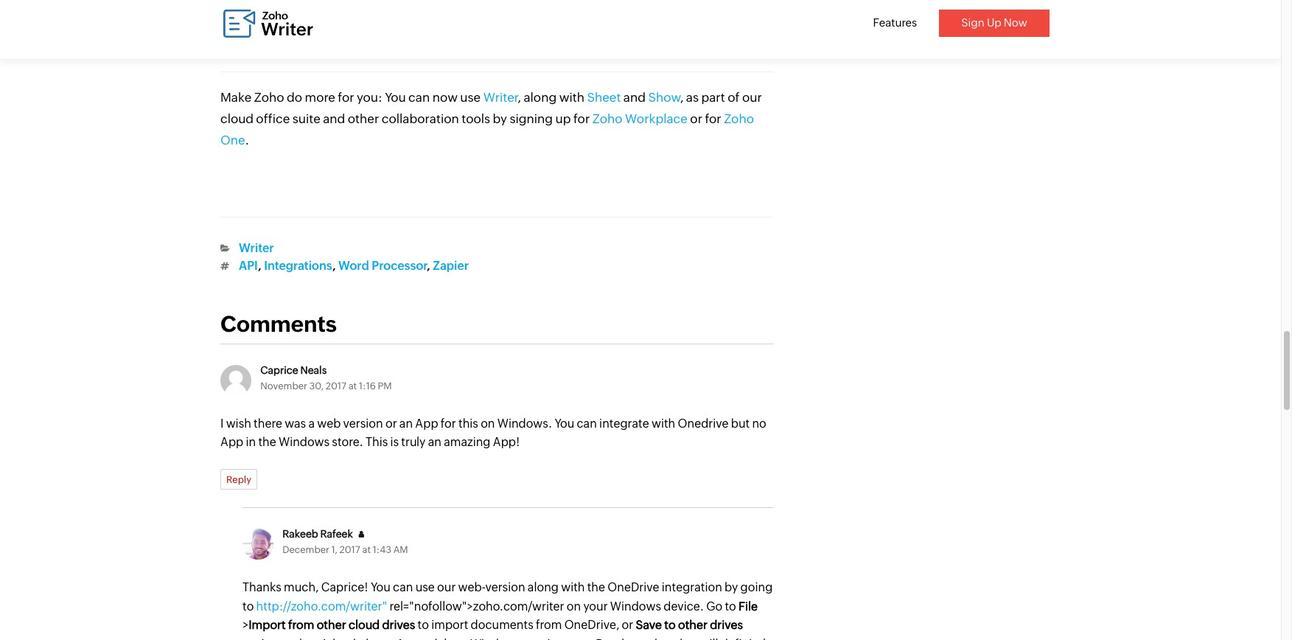 Task type: vqa. For each thing, say whether or not it's contained in the screenshot.
Budget Board image
no



Task type: locate. For each thing, give the bounding box(es) containing it.
0 vertical spatial windows
[[279, 435, 330, 449]]

workplace
[[625, 112, 688, 126]]

0 horizontal spatial use
[[416, 580, 435, 594]]

windows
[[279, 435, 330, 449], [610, 599, 661, 613]]

to right go
[[725, 599, 736, 613]]

version up 'this'
[[343, 416, 383, 430]]

zoho down of
[[724, 112, 754, 126]]

for inside , as part of our cloud office suite and other collaboration tools by signing up for
[[574, 112, 590, 126]]

device.
[[664, 599, 704, 613]]

0 vertical spatial our
[[743, 90, 762, 105]]

for inside i wish there was a web version or an app for this on windows. you can integrate with onedrive but no app in the windows store. this is truly an amazing app!
[[441, 416, 456, 430]]

at for can
[[362, 544, 371, 555]]

1 vertical spatial use
[[416, 580, 435, 594]]

windows down onedrive
[[610, 599, 661, 613]]

along up signing
[[524, 90, 557, 105]]

0 horizontal spatial the
[[258, 435, 276, 449]]

, left "zapier" link
[[427, 259, 431, 273]]

our right of
[[743, 90, 762, 105]]

0 horizontal spatial an
[[400, 416, 413, 430]]

zoho for zoho one
[[724, 112, 754, 126]]

1 vertical spatial along
[[528, 580, 559, 594]]

, left as
[[680, 90, 684, 105]]

sheet
[[587, 90, 621, 105]]

2 vertical spatial with
[[561, 580, 585, 594]]

by left going
[[725, 580, 738, 594]]

or inside i wish there was a web version or an app for this on windows. you can integrate with onedrive but no app in the windows store. this is truly an amazing app!
[[386, 416, 397, 430]]

0 vertical spatial an
[[400, 416, 413, 430]]

0 horizontal spatial and
[[323, 112, 345, 126]]

zoho
[[254, 90, 284, 105], [593, 112, 623, 126], [724, 112, 754, 126]]

1 horizontal spatial at
[[362, 544, 371, 555]]

other down you:
[[348, 112, 379, 126]]

along
[[524, 90, 557, 105], [528, 580, 559, 594]]

, right hashtag icon
[[258, 259, 262, 273]]

the inside i wish there was a web version or an app for this on windows. you can integrate with onedrive but no app in the windows store. this is truly an amazing app!
[[258, 435, 276, 449]]

zoho up office
[[254, 90, 284, 105]]

1 vertical spatial on
[[567, 599, 581, 613]]

use
[[460, 90, 481, 105], [416, 580, 435, 594]]

from
[[288, 618, 314, 632], [536, 618, 562, 632]]

can up collaboration
[[409, 90, 430, 105]]

,
[[518, 90, 521, 105], [680, 90, 684, 105], [258, 259, 262, 273], [332, 259, 336, 273], [427, 259, 431, 273]]

writer up tools
[[483, 90, 518, 105]]

truly
[[401, 435, 426, 449]]

an
[[400, 416, 413, 430], [428, 435, 442, 449]]

writer link
[[483, 90, 518, 105], [239, 241, 274, 255]]

0 horizontal spatial cloud
[[220, 112, 254, 126]]

use up tools
[[460, 90, 481, 105]]

file
[[739, 599, 758, 613]]

up
[[987, 16, 1002, 29]]

1 horizontal spatial on
[[567, 599, 581, 613]]

1:16
[[359, 380, 376, 391]]

integration
[[662, 580, 723, 594]]

can left integrate
[[577, 416, 597, 430]]

with up up
[[559, 90, 585, 105]]

2 horizontal spatial zoho
[[724, 112, 754, 126]]

tools
[[462, 112, 490, 126]]

for left this
[[441, 416, 456, 430]]

0 vertical spatial 2017
[[326, 380, 347, 391]]

1 horizontal spatial drives
[[710, 618, 743, 632]]

and up zoho workplace link
[[624, 90, 646, 105]]

1 vertical spatial the
[[588, 580, 605, 594]]

wish
[[226, 416, 251, 430]]

your
[[584, 599, 608, 613]]

cloud inside , as part of our cloud office suite and other collaboration tools by signing up for
[[220, 112, 254, 126]]

1 horizontal spatial other
[[348, 112, 379, 126]]

0 vertical spatial by
[[493, 112, 507, 126]]

you right caprice!
[[371, 580, 391, 594]]

thanks
[[243, 580, 281, 594]]

office
[[256, 112, 290, 126]]

i
[[220, 416, 224, 430]]

.
[[245, 133, 249, 148]]

1 vertical spatial and
[[323, 112, 345, 126]]

1 vertical spatial writer link
[[239, 241, 274, 255]]

you
[[385, 90, 406, 105], [555, 416, 575, 430], [371, 580, 391, 594]]

to right save
[[665, 618, 676, 632]]

2 from from the left
[[536, 618, 562, 632]]

no
[[752, 416, 767, 430]]

1 vertical spatial with
[[652, 416, 676, 430]]

0 vertical spatial at
[[349, 380, 357, 391]]

use inside thanks much, caprice! you can use our web-version along with the onedrive integration by going to
[[416, 580, 435, 594]]

0 horizontal spatial by
[[493, 112, 507, 126]]

at
[[349, 380, 357, 391], [362, 544, 371, 555]]

1 vertical spatial by
[[725, 580, 738, 594]]

api link
[[239, 259, 258, 273]]

0 horizontal spatial from
[[288, 618, 314, 632]]

1 vertical spatial at
[[362, 544, 371, 555]]

this
[[366, 435, 388, 449]]

2017 right 30,
[[326, 380, 347, 391]]

our inside thanks much, caprice! you can use our web-version along with the onedrive integration by going to
[[437, 580, 456, 594]]

with right integrate
[[652, 416, 676, 430]]

0 vertical spatial or
[[690, 112, 703, 126]]

hashtag image
[[220, 262, 229, 271]]

0 vertical spatial version
[[343, 416, 383, 430]]

can down am
[[393, 580, 413, 594]]

1 horizontal spatial an
[[428, 435, 442, 449]]

at for a
[[349, 380, 357, 391]]

or up is at the bottom
[[386, 416, 397, 430]]

the right in
[[258, 435, 276, 449]]

the up your
[[588, 580, 605, 594]]

zoho for zoho workplace or for
[[593, 112, 623, 126]]

you right windows.
[[555, 416, 575, 430]]

and
[[624, 90, 646, 105], [323, 112, 345, 126]]

2 vertical spatial or
[[622, 618, 634, 632]]

0 horizontal spatial windows
[[279, 435, 330, 449]]

zoho one link
[[220, 112, 754, 148]]

0 horizontal spatial writer
[[239, 241, 274, 255]]

version
[[343, 416, 383, 430], [486, 580, 525, 594]]

http://zoho.com/writer"
[[256, 599, 387, 613]]

import
[[249, 618, 286, 632]]

caprice!
[[321, 580, 368, 594]]

other down device. at bottom
[[678, 618, 708, 632]]

1 drives from the left
[[382, 618, 415, 632]]

>
[[243, 618, 249, 632]]

drives down go
[[710, 618, 743, 632]]

in
[[246, 435, 256, 449]]

writer link up tools
[[483, 90, 518, 105]]

drives left import
[[382, 618, 415, 632]]

0 horizontal spatial app
[[220, 435, 244, 449]]

for left you:
[[338, 90, 354, 105]]

by
[[493, 112, 507, 126], [725, 580, 738, 594]]

version up http://zoho.com/writer" rel="nofollow">zoho.com/writer on your windows device. go to file > import from other cloud drives to import documents from onedrive, or save to other drives on the bottom of the page
[[486, 580, 525, 594]]

from left onedrive,
[[536, 618, 562, 632]]

version inside i wish there was a web version or an app for this on windows. you can integrate with onedrive but no app in the windows store. this is truly an amazing app!
[[343, 416, 383, 430]]

0 horizontal spatial on
[[481, 416, 495, 430]]

along up http://zoho.com/writer" rel="nofollow">zoho.com/writer on your windows device. go to file > import from other cloud drives to import documents from onedrive, or save to other drives on the bottom of the page
[[528, 580, 559, 594]]

1 horizontal spatial the
[[588, 580, 605, 594]]

you inside thanks much, caprice! you can use our web-version along with the onedrive integration by going to
[[371, 580, 391, 594]]

zoho down sheet
[[593, 112, 623, 126]]

1 horizontal spatial version
[[486, 580, 525, 594]]

or down as
[[690, 112, 703, 126]]

on inside i wish there was a web version or an app for this on windows. you can integrate with onedrive but no app in the windows store. this is truly an amazing app!
[[481, 416, 495, 430]]

and down more on the left
[[323, 112, 345, 126]]

1 horizontal spatial windows
[[610, 599, 661, 613]]

at left 1:16
[[349, 380, 357, 391]]

0 vertical spatial app
[[415, 416, 438, 430]]

zoho inside zoho one
[[724, 112, 754, 126]]

part
[[702, 90, 725, 105]]

version inside thanks much, caprice! you can use our web-version along with the onedrive integration by going to
[[486, 580, 525, 594]]

app!
[[493, 435, 520, 449]]

by right tools
[[493, 112, 507, 126]]

1 vertical spatial an
[[428, 435, 442, 449]]

0 vertical spatial writer
[[483, 90, 518, 105]]

for right up
[[574, 112, 590, 126]]

1 horizontal spatial cloud
[[349, 618, 380, 632]]

rakeeb rafeek
[[283, 528, 353, 540]]

a
[[309, 416, 315, 430]]

2 vertical spatial you
[[371, 580, 391, 594]]

1 horizontal spatial our
[[743, 90, 762, 105]]

2 vertical spatial can
[[393, 580, 413, 594]]

from down http://zoho.com/writer" at the bottom of page
[[288, 618, 314, 632]]

windows.
[[498, 416, 552, 430]]

1 vertical spatial our
[[437, 580, 456, 594]]

2017 right 1,
[[340, 544, 360, 555]]

documents
[[471, 618, 534, 632]]

0 horizontal spatial other
[[317, 618, 346, 632]]

processor
[[372, 259, 427, 273]]

sign up now
[[962, 16, 1028, 29]]

app up truly at the left
[[415, 416, 438, 430]]

1 vertical spatial can
[[577, 416, 597, 430]]

1 horizontal spatial and
[[624, 90, 646, 105]]

cloud down make
[[220, 112, 254, 126]]

onedrive
[[608, 580, 660, 594]]

on left your
[[567, 599, 581, 613]]

1 horizontal spatial or
[[622, 618, 634, 632]]

rafeek
[[320, 528, 353, 540]]

is
[[390, 435, 399, 449]]

with up your
[[561, 580, 585, 594]]

the inside thanks much, caprice! you can use our web-version along with the onedrive integration by going to
[[588, 580, 605, 594]]

0 vertical spatial use
[[460, 90, 481, 105]]

can inside i wish there was a web version or an app for this on windows. you can integrate with onedrive but no app in the windows store. this is truly an amazing app!
[[577, 416, 597, 430]]

http://zoho.com/writer" rel="nofollow">zoho.com/writer on your windows device. go to file > import from other cloud drives to import documents from onedrive, or save to other drives
[[243, 599, 758, 632]]

at left 1:43
[[362, 544, 371, 555]]

our
[[743, 90, 762, 105], [437, 580, 456, 594]]

on right this
[[481, 416, 495, 430]]

1 vertical spatial 2017
[[340, 544, 360, 555]]

0 horizontal spatial at
[[349, 380, 357, 391]]

writer up api
[[239, 241, 274, 255]]

an right truly at the left
[[428, 435, 442, 449]]

0 horizontal spatial version
[[343, 416, 383, 430]]

for
[[338, 90, 354, 105], [574, 112, 590, 126], [705, 112, 722, 126], [441, 416, 456, 430]]

0 vertical spatial writer link
[[483, 90, 518, 105]]

go
[[707, 599, 723, 613]]

to inside thanks much, caprice! you can use our web-version along with the onedrive integration by going to
[[243, 599, 254, 613]]

with inside thanks much, caprice! you can use our web-version along with the onedrive integration by going to
[[561, 580, 585, 594]]

0 vertical spatial along
[[524, 90, 557, 105]]

1 vertical spatial you
[[555, 416, 575, 430]]

writer link up api
[[239, 241, 274, 255]]

one
[[220, 133, 245, 148]]

our left web-
[[437, 580, 456, 594]]

2 drives from the left
[[710, 618, 743, 632]]

an up truly at the left
[[400, 416, 413, 430]]

1 horizontal spatial from
[[536, 618, 562, 632]]

sign
[[962, 16, 985, 29]]

0 horizontal spatial drives
[[382, 618, 415, 632]]

reply
[[226, 474, 251, 485]]

other
[[348, 112, 379, 126], [317, 618, 346, 632], [678, 618, 708, 632]]

1 vertical spatial app
[[220, 435, 244, 449]]

1 vertical spatial version
[[486, 580, 525, 594]]

1 vertical spatial cloud
[[349, 618, 380, 632]]

0 vertical spatial cloud
[[220, 112, 254, 126]]

rel="nofollow">zoho.com/writer
[[390, 599, 565, 613]]

1 vertical spatial windows
[[610, 599, 661, 613]]

web-
[[458, 580, 486, 594]]

0 vertical spatial the
[[258, 435, 276, 449]]

1 horizontal spatial use
[[460, 90, 481, 105]]

windows down a
[[279, 435, 330, 449]]

other down http://zoho.com/writer" link
[[317, 618, 346, 632]]

sign up now link
[[940, 10, 1050, 37]]

0 horizontal spatial our
[[437, 580, 456, 594]]

other inside , as part of our cloud office suite and other collaboration tools by signing up for
[[348, 112, 379, 126]]

to up >
[[243, 599, 254, 613]]

1 horizontal spatial zoho
[[593, 112, 623, 126]]

cloud
[[220, 112, 254, 126], [349, 618, 380, 632]]

0 horizontal spatial or
[[386, 416, 397, 430]]

on
[[481, 416, 495, 430], [567, 599, 581, 613]]

use up import
[[416, 580, 435, 594]]

zoho one
[[220, 112, 754, 148]]

2017 for was
[[326, 380, 347, 391]]

december
[[283, 544, 330, 555]]

cloud down caprice!
[[349, 618, 380, 632]]

0 vertical spatial on
[[481, 416, 495, 430]]

1 horizontal spatial by
[[725, 580, 738, 594]]

app left in
[[220, 435, 244, 449]]

30,
[[309, 380, 324, 391]]

or left save
[[622, 618, 634, 632]]

by inside , as part of our cloud office suite and other collaboration tools by signing up for
[[493, 112, 507, 126]]

2017
[[326, 380, 347, 391], [340, 544, 360, 555]]

1 vertical spatial or
[[386, 416, 397, 430]]

api , integrations , word processor , zapier
[[239, 259, 469, 273]]

you right you:
[[385, 90, 406, 105]]

to left import
[[418, 618, 429, 632]]

collaboration
[[382, 112, 459, 126]]

app
[[415, 416, 438, 430], [220, 435, 244, 449]]



Task type: describe. For each thing, give the bounding box(es) containing it.
along inside thanks much, caprice! you can use our web-version along with the onedrive integration by going to
[[528, 580, 559, 594]]

store.
[[332, 435, 363, 449]]

caprice neals
[[260, 364, 327, 376]]

0 vertical spatial with
[[559, 90, 585, 105]]

amazing
[[444, 435, 491, 449]]

show link
[[649, 90, 680, 105]]

show
[[649, 90, 680, 105]]

cloud inside http://zoho.com/writer" rel="nofollow">zoho.com/writer on your windows device. go to file > import from other cloud drives to import documents from onedrive, or save to other drives
[[349, 618, 380, 632]]

zapier link
[[433, 259, 469, 273]]

can inside thanks much, caprice! you can use our web-version along with the onedrive integration by going to
[[393, 580, 413, 594]]

zapier
[[433, 259, 469, 273]]

rakeeb
[[283, 528, 318, 540]]

0 vertical spatial and
[[624, 90, 646, 105]]

1 horizontal spatial app
[[415, 416, 438, 430]]

1 horizontal spatial writer
[[483, 90, 518, 105]]

onedrive
[[678, 416, 729, 430]]

much,
[[284, 580, 319, 594]]

web
[[317, 416, 341, 430]]

integrate
[[600, 416, 649, 430]]

2 horizontal spatial other
[[678, 618, 708, 632]]

for down part
[[705, 112, 722, 126]]

zoho workplace link
[[593, 112, 688, 126]]

sheet link
[[587, 90, 621, 105]]

windows inside http://zoho.com/writer" rel="nofollow">zoho.com/writer on your windows device. go to file > import from other cloud drives to import documents from onedrive, or save to other drives
[[610, 599, 661, 613]]

2 horizontal spatial or
[[690, 112, 703, 126]]

make zoho do more for you: you can now use writer , along with sheet and show
[[220, 90, 680, 105]]

1 from from the left
[[288, 618, 314, 632]]

1:43
[[373, 544, 392, 555]]

november 30, 2017 at 1:16 pm link
[[260, 380, 392, 391]]

features
[[873, 16, 918, 29]]

more
[[305, 90, 335, 105]]

integrations link
[[264, 259, 332, 273]]

save
[[636, 618, 662, 632]]

make
[[220, 90, 252, 105]]

and inside , as part of our cloud office suite and other collaboration tools by signing up for
[[323, 112, 345, 126]]

thanks much, caprice! you can use our web-version along with the onedrive integration by going to
[[243, 580, 773, 613]]

, up signing
[[518, 90, 521, 105]]

, inside , as part of our cloud office suite and other collaboration tools by signing up for
[[680, 90, 684, 105]]

do
[[287, 90, 302, 105]]

am
[[394, 544, 408, 555]]

windows inside i wish there was a web version or an app for this on windows. you can integrate with onedrive but no app in the windows store. this is truly an amazing app!
[[279, 435, 330, 449]]

november
[[260, 380, 307, 391]]

on inside http://zoho.com/writer" rel="nofollow">zoho.com/writer on your windows device. go to file > import from other cloud drives to import documents from onedrive, or save to other drives
[[567, 599, 581, 613]]

1 vertical spatial writer
[[239, 241, 274, 255]]

features link
[[873, 16, 918, 29]]

folder open image
[[220, 244, 230, 253]]

1 horizontal spatial writer link
[[483, 90, 518, 105]]

suite
[[293, 112, 321, 126]]

0 horizontal spatial writer link
[[239, 241, 274, 255]]

pm
[[378, 380, 392, 391]]

1,
[[332, 544, 338, 555]]

writing!
[[261, 39, 307, 53]]

was
[[285, 416, 306, 430]]

neals
[[300, 364, 327, 376]]

our inside , as part of our cloud office suite and other collaboration tools by signing up for
[[743, 90, 762, 105]]

happy writing!
[[220, 39, 307, 53]]

import
[[432, 618, 469, 632]]

november 30, 2017 at 1:16 pm
[[260, 380, 392, 391]]

onedrive,
[[565, 618, 620, 632]]

, as part of our cloud office suite and other collaboration tools by signing up for
[[220, 90, 762, 126]]

happy
[[220, 39, 259, 53]]

reply link
[[220, 469, 257, 490]]

of
[[728, 90, 740, 105]]

http://zoho.com/writer" link
[[256, 599, 387, 613]]

going
[[741, 580, 773, 594]]

this
[[459, 416, 479, 430]]

up
[[556, 112, 571, 126]]

now
[[1004, 16, 1028, 29]]

by inside thanks much, caprice! you can use our web-version along with the onedrive integration by going to
[[725, 580, 738, 594]]

you inside i wish there was a web version or an app for this on windows. you can integrate with onedrive but no app in the windows store. this is truly an amazing app!
[[555, 416, 575, 430]]

or inside http://zoho.com/writer" rel="nofollow">zoho.com/writer on your windows device. go to file > import from other cloud drives to import documents from onedrive, or save to other drives
[[622, 618, 634, 632]]

december 1, 2017 at 1:43 am link
[[283, 544, 408, 555]]

as
[[686, 90, 699, 105]]

0 horizontal spatial zoho
[[254, 90, 284, 105]]

api
[[239, 259, 258, 273]]

there
[[254, 416, 282, 430]]

zoho workplace or for
[[593, 112, 724, 126]]

comments
[[220, 311, 337, 337]]

i wish there was a web version or an app for this on windows. you can integrate with onedrive but no app in the windows store. this is truly an amazing app!
[[220, 416, 767, 449]]

, left "word"
[[332, 259, 336, 273]]

caprice
[[260, 364, 298, 376]]

with inside i wish there was a web version or an app for this on windows. you can integrate with onedrive but no app in the windows store. this is truly an amazing app!
[[652, 416, 676, 430]]

word
[[339, 259, 369, 273]]

integrations
[[264, 259, 332, 273]]

0 vertical spatial can
[[409, 90, 430, 105]]

word processor link
[[339, 259, 427, 273]]

0 vertical spatial you
[[385, 90, 406, 105]]

2017 for you
[[340, 544, 360, 555]]

december 1, 2017 at 1:43 am
[[283, 544, 408, 555]]

now
[[433, 90, 458, 105]]

you:
[[357, 90, 383, 105]]

but
[[731, 416, 750, 430]]



